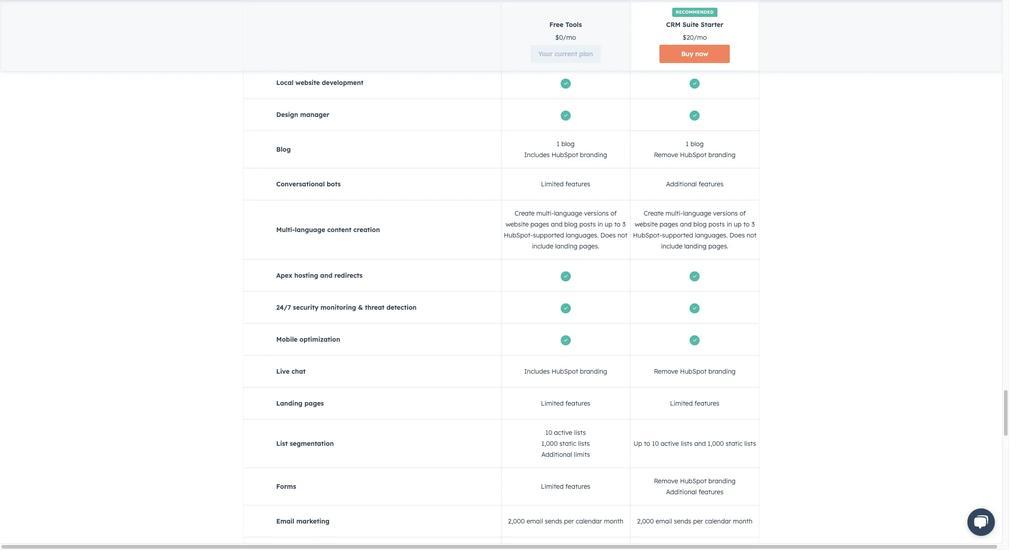 Task type: vqa. For each thing, say whether or not it's contained in the screenshot.
topmost record.
no



Task type: locate. For each thing, give the bounding box(es) containing it.
1 horizontal spatial per
[[693, 517, 703, 526]]

blog for includes
[[561, 140, 575, 148]]

live
[[276, 367, 290, 376]]

/mo inside free tools $0 /mo
[[563, 33, 576, 42]]

blog for remove
[[690, 140, 704, 148]]

conversational
[[276, 180, 325, 188]]

0 horizontal spatial calendar
[[576, 517, 602, 526]]

limited down 1 blog includes hubspot branding
[[541, 180, 564, 188]]

limited
[[541, 180, 564, 188], [541, 399, 564, 408], [670, 399, 693, 408], [541, 483, 564, 491]]

hubspot inside remove hubspot branding additional features
[[680, 477, 707, 485]]

1 horizontal spatial 1,000
[[708, 440, 724, 448]]

0 horizontal spatial static
[[560, 440, 576, 448]]

limits
[[574, 451, 590, 459]]

buy now
[[681, 50, 708, 58]]

branding inside 1 blog remove hubspot branding
[[708, 151, 736, 159]]

2 /mo from the left
[[694, 33, 707, 42]]

branding for remove hubspot branding
[[708, 367, 736, 376]]

threat
[[365, 303, 384, 312]]

/mo up remove hubspot branding.
[[694, 33, 707, 42]]

limited features down remove hubspot branding
[[670, 399, 719, 408]]

active
[[554, 429, 572, 437], [661, 440, 679, 448]]

free tools $0 /mo
[[549, 21, 582, 42]]

1 vertical spatial active
[[661, 440, 679, 448]]

limited features down 1 blog includes hubspot branding
[[541, 180, 590, 188]]

2 1 from the left
[[686, 140, 689, 148]]

0 vertical spatial active
[[554, 429, 572, 437]]

plan
[[579, 50, 593, 58]]

static
[[560, 440, 576, 448], [726, 440, 743, 448]]

0 vertical spatial additional
[[666, 180, 697, 188]]

1,000 inside 10 active lists 1,000 static lists additional limits
[[541, 440, 558, 448]]

1 horizontal spatial sends
[[674, 517, 691, 526]]

multi-language content creation
[[276, 226, 380, 234]]

2,000
[[508, 517, 525, 526], [637, 517, 654, 526]]

your current plan button
[[530, 45, 601, 63]]

remove
[[653, 44, 677, 52], [654, 151, 678, 159], [654, 367, 678, 376], [654, 477, 678, 485]]

/mo down tools
[[563, 33, 576, 42]]

receive
[[537, 38, 558, 47]]

features
[[565, 180, 590, 188], [699, 180, 723, 188], [565, 399, 590, 408], [695, 399, 719, 408], [565, 483, 590, 491], [699, 488, 723, 496]]

local website development
[[276, 79, 363, 87]]

pages
[[304, 399, 324, 408]]

1 vertical spatial includes
[[524, 367, 550, 376]]

remove inside remove hubspot branding additional features
[[654, 477, 678, 485]]

messages
[[581, 38, 611, 47]]

list
[[276, 440, 288, 448]]

month
[[604, 517, 623, 526], [733, 517, 752, 526]]

replies.
[[564, 49, 585, 58]]

0 horizontal spatial email
[[527, 517, 543, 526]]

suite
[[682, 21, 699, 29]]

hubspot
[[679, 44, 706, 52], [552, 151, 578, 159], [680, 151, 707, 159], [552, 367, 578, 376], [680, 367, 707, 376], [680, 477, 707, 485]]

hubspot for remove hubspot branding.
[[679, 44, 706, 52]]

1 inside 1 blog includes hubspot branding
[[557, 140, 560, 148]]

1 horizontal spatial 2,000
[[637, 517, 654, 526]]

includes inside 1 blog includes hubspot branding
[[524, 151, 550, 159]]

design manager
[[276, 111, 329, 119]]

1,000
[[541, 440, 558, 448], [708, 440, 724, 448]]

additional
[[666, 180, 697, 188], [541, 451, 572, 459], [666, 488, 697, 496]]

0 horizontal spatial 2,000 email sends per calendar month
[[508, 517, 623, 526]]

1 horizontal spatial /mo
[[694, 33, 707, 42]]

calendar
[[576, 517, 602, 526], [705, 517, 731, 526]]

1 includes from the top
[[524, 151, 550, 159]]

branding inside remove hubspot branding additional features
[[708, 477, 736, 485]]

2 2,000 from the left
[[637, 517, 654, 526]]

now
[[695, 50, 708, 58]]

0 vertical spatial 10
[[545, 429, 552, 437]]

limited features
[[541, 180, 590, 188], [541, 399, 590, 408], [670, 399, 719, 408], [541, 483, 590, 491]]

1 inside 1 blog remove hubspot branding
[[686, 140, 689, 148]]

2 1,000 from the left
[[708, 440, 724, 448]]

1 horizontal spatial blog
[[690, 140, 704, 148]]

landing pages
[[276, 399, 324, 408]]

1 blog from the left
[[561, 140, 575, 148]]

0 horizontal spatial 1,000
[[541, 440, 558, 448]]

apex
[[276, 271, 292, 280]]

multi-
[[276, 226, 295, 234]]

2 sends from the left
[[674, 517, 691, 526]]

1 1 from the left
[[557, 140, 560, 148]]

blog inside 1 blog remove hubspot branding
[[690, 140, 704, 148]]

security
[[293, 303, 319, 312]]

limited down remove hubspot branding
[[670, 399, 693, 408]]

recommended
[[676, 9, 714, 15]]

optimization
[[299, 335, 340, 344]]

buy
[[681, 50, 693, 58]]

apex hosting and redirects
[[276, 271, 363, 280]]

branding inside 1 blog includes hubspot branding
[[580, 151, 607, 159]]

1 horizontal spatial 1
[[686, 140, 689, 148]]

additional inside remove hubspot branding additional features
[[666, 488, 697, 496]]

1 horizontal spatial static
[[726, 440, 743, 448]]

per
[[564, 517, 574, 526], [693, 517, 703, 526]]

0 horizontal spatial per
[[564, 517, 574, 526]]

limited down includes hubspot branding
[[541, 399, 564, 408]]

mobile
[[276, 335, 298, 344]]

active inside 10 active lists 1,000 static lists additional limits
[[554, 429, 572, 437]]

1 horizontal spatial month
[[733, 517, 752, 526]]

limited down 10 active lists 1,000 static lists additional limits
[[541, 483, 564, 491]]

includes
[[524, 151, 550, 159], [524, 367, 550, 376]]

0 horizontal spatial sends
[[545, 517, 562, 526]]

blog
[[561, 140, 575, 148], [690, 140, 704, 148]]

sends
[[545, 517, 562, 526], [674, 517, 691, 526]]

1 static from the left
[[560, 440, 576, 448]]

1 1,000 from the left
[[541, 440, 558, 448]]

branding
[[580, 151, 607, 159], [708, 151, 736, 159], [580, 367, 607, 376], [708, 367, 736, 376], [708, 477, 736, 485]]

0 vertical spatial includes
[[524, 151, 550, 159]]

1 horizontal spatial email
[[656, 517, 672, 526]]

features inside remove hubspot branding additional features
[[699, 488, 723, 496]]

chat widget region
[[953, 499, 1002, 543]]

blog
[[276, 145, 291, 154]]

limited features for additional features
[[541, 180, 590, 188]]

1 blog remove hubspot branding
[[654, 140, 736, 159]]

1 vertical spatial 10
[[652, 440, 659, 448]]

/mo
[[563, 33, 576, 42], [694, 33, 707, 42]]

2,000 email sends per calendar month
[[508, 517, 623, 526], [637, 517, 752, 526]]

10
[[545, 429, 552, 437], [652, 440, 659, 448]]

2 blog from the left
[[690, 140, 704, 148]]

crm suite starter $20 /mo
[[666, 21, 723, 42]]

0 horizontal spatial 2,000
[[508, 517, 525, 526]]

lists
[[574, 429, 586, 437], [578, 440, 590, 448], [681, 440, 692, 448], [744, 440, 756, 448]]

2 vertical spatial additional
[[666, 488, 697, 496]]

email
[[527, 517, 543, 526], [656, 517, 672, 526]]

limited features down limits
[[541, 483, 590, 491]]

and
[[523, 38, 535, 47], [613, 38, 625, 47], [320, 271, 332, 280], [694, 440, 706, 448]]

0 horizontal spatial active
[[554, 429, 572, 437]]

0 horizontal spatial blog
[[561, 140, 575, 148]]

blog inside 1 blog includes hubspot branding
[[561, 140, 575, 148]]

24/7 security monitoring & threat detection
[[276, 303, 417, 312]]

additional inside 10 active lists 1,000 static lists additional limits
[[541, 451, 572, 459]]

additional features
[[666, 180, 723, 188]]

1 horizontal spatial 2,000 email sends per calendar month
[[637, 517, 752, 526]]

limited features down includes hubspot branding
[[541, 399, 590, 408]]

1 /mo from the left
[[563, 33, 576, 42]]

marketing
[[296, 517, 330, 526]]

hubspot for remove hubspot branding additional features
[[680, 477, 707, 485]]

remove hubspot branding.
[[653, 44, 736, 52]]

0 horizontal spatial 10
[[545, 429, 552, 437]]

1 vertical spatial additional
[[541, 451, 572, 459]]

branding for includes hubspot branding
[[580, 367, 607, 376]]

local
[[276, 79, 294, 87]]

1
[[557, 140, 560, 148], [686, 140, 689, 148]]

1 2,000 email sends per calendar month from the left
[[508, 517, 623, 526]]

limited features for limited features
[[541, 399, 590, 408]]

1 horizontal spatial 10
[[652, 440, 659, 448]]

1 horizontal spatial calendar
[[705, 517, 731, 526]]

live chat
[[276, 367, 306, 376]]

content
[[327, 226, 351, 234]]

2 includes from the top
[[524, 367, 550, 376]]

hubspot inside 1 blog remove hubspot branding
[[680, 151, 707, 159]]

creation
[[353, 226, 380, 234]]

24/7
[[276, 303, 291, 312]]

0 horizontal spatial /mo
[[563, 33, 576, 42]]

0 horizontal spatial month
[[604, 517, 623, 526]]

0 horizontal spatial 1
[[557, 140, 560, 148]]

detection
[[386, 303, 417, 312]]

remove hubspot branding
[[654, 367, 736, 376]]



Task type: describe. For each thing, give the bounding box(es) containing it.
1 for includes
[[557, 140, 560, 148]]

your
[[538, 50, 553, 58]]

email marketing
[[276, 517, 330, 526]]

tools
[[565, 21, 582, 29]]

manager
[[300, 111, 329, 119]]

limited for limited features
[[541, 399, 564, 408]]

up
[[633, 440, 642, 448]]

2 2,000 email sends per calendar month from the left
[[637, 517, 752, 526]]

1 email from the left
[[527, 517, 543, 526]]

hosting
[[294, 271, 318, 280]]

simple
[[560, 38, 579, 47]]

&
[[358, 303, 363, 312]]

list segmentation
[[276, 440, 334, 448]]

to
[[644, 440, 650, 448]]

website
[[295, 79, 320, 87]]

up to 10 active lists and 1,000 static lists
[[633, 440, 756, 448]]

2 email from the left
[[656, 517, 672, 526]]

bots
[[327, 180, 341, 188]]

hubspot for includes hubspot branding
[[552, 367, 578, 376]]

2 month from the left
[[733, 517, 752, 526]]

remove inside 1 blog remove hubspot branding
[[654, 151, 678, 159]]

buy now button
[[660, 45, 730, 63]]

static inside 10 active lists 1,000 static lists additional limits
[[560, 440, 576, 448]]

1 calendar from the left
[[576, 517, 602, 526]]

1 blog includes hubspot branding
[[524, 140, 607, 159]]

starter
[[701, 21, 723, 29]]

hubspot inside 1 blog includes hubspot branding
[[552, 151, 578, 159]]

limited for remove hubspot branding
[[541, 483, 564, 491]]

mobile optimization
[[276, 335, 340, 344]]

and right hosting
[[320, 271, 332, 280]]

2 calendar from the left
[[705, 517, 731, 526]]

and right messages
[[613, 38, 625, 47]]

forms
[[276, 483, 296, 491]]

redirects
[[334, 271, 363, 280]]

email
[[276, 517, 294, 526]]

crm
[[666, 21, 681, 29]]

branding.
[[708, 44, 736, 52]]

10 inside 10 active lists 1,000 static lists additional limits
[[545, 429, 552, 437]]

$20
[[683, 33, 694, 42]]

1 horizontal spatial active
[[661, 440, 679, 448]]

your current plan
[[538, 50, 593, 58]]

limited for additional features
[[541, 180, 564, 188]]

current
[[555, 50, 577, 58]]

1 2,000 from the left
[[508, 517, 525, 526]]

send
[[506, 38, 522, 47]]

remove for remove hubspot branding
[[654, 367, 678, 376]]

and up remove hubspot branding additional features
[[694, 440, 706, 448]]

remove for remove hubspot branding additional features
[[654, 477, 678, 485]]

free
[[549, 21, 563, 29]]

remove hubspot branding additional features
[[654, 477, 736, 496]]

1 month from the left
[[604, 517, 623, 526]]

limited features for remove hubspot branding
[[541, 483, 590, 491]]

conversational bots
[[276, 180, 341, 188]]

chat
[[292, 367, 306, 376]]

1 for remove
[[686, 140, 689, 148]]

hubspot for remove hubspot branding
[[680, 367, 707, 376]]

branding for remove hubspot branding additional features
[[708, 477, 736, 485]]

/mo inside crm suite starter $20 /mo
[[694, 33, 707, 42]]

remove for remove hubspot branding.
[[653, 44, 677, 52]]

and right send
[[523, 38, 535, 47]]

includes hubspot branding
[[524, 367, 607, 376]]

landing
[[276, 399, 302, 408]]

segmentation
[[290, 440, 334, 448]]

10 active lists 1,000 static lists additional limits
[[541, 429, 590, 459]]

send and receive simple messages and quick replies.
[[506, 38, 625, 58]]

2 per from the left
[[693, 517, 703, 526]]

monitoring
[[320, 303, 356, 312]]

1 per from the left
[[564, 517, 574, 526]]

language
[[295, 226, 325, 234]]

design
[[276, 111, 298, 119]]

development
[[322, 79, 363, 87]]

2 static from the left
[[726, 440, 743, 448]]

quick
[[546, 49, 562, 58]]

1 sends from the left
[[545, 517, 562, 526]]

$0
[[555, 33, 563, 42]]



